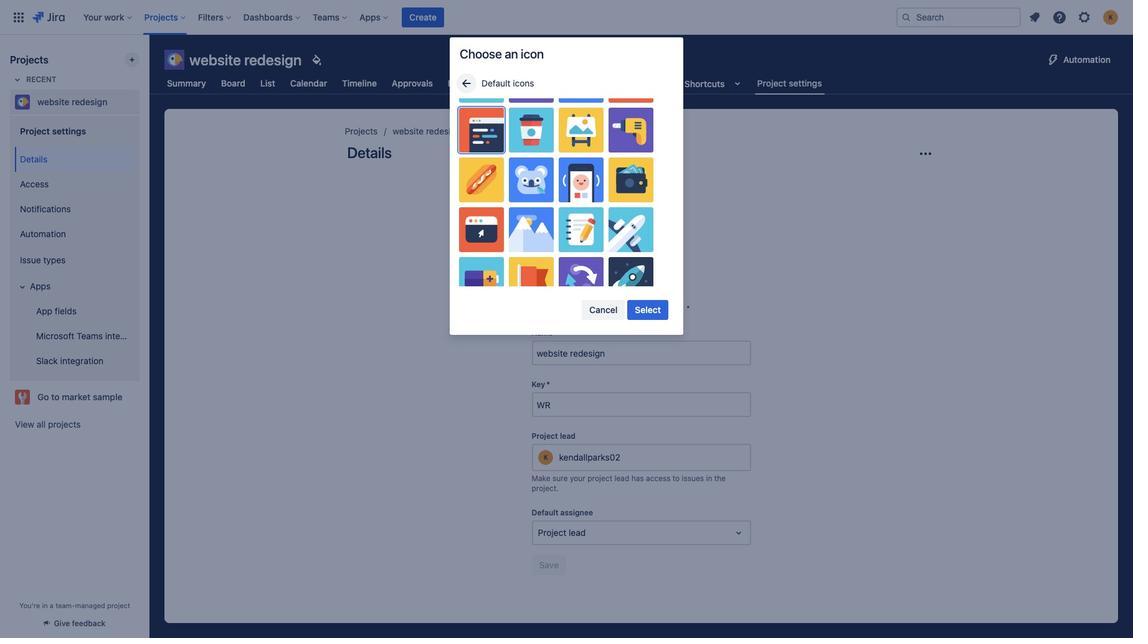 Task type: locate. For each thing, give the bounding box(es) containing it.
lead left has
[[614, 474, 629, 483]]

project settings
[[757, 78, 822, 88], [20, 126, 86, 136], [476, 126, 539, 136]]

0 vertical spatial to
[[51, 392, 60, 402]]

2 horizontal spatial website
[[393, 126, 424, 136]]

in left the at right
[[706, 474, 712, 483]]

default inside choose an icon dialog
[[482, 78, 510, 88]]

* right the 'key'
[[546, 380, 550, 389]]

0 vertical spatial in
[[706, 474, 712, 483]]

attachments link
[[526, 72, 584, 95]]

1 horizontal spatial in
[[706, 474, 712, 483]]

0 horizontal spatial fields
[[55, 306, 77, 316]]

default for default assignee
[[532, 508, 558, 518]]

redesign down forms "link"
[[426, 126, 461, 136]]

2 horizontal spatial website redesign
[[393, 126, 461, 136]]

2 horizontal spatial redesign
[[426, 126, 461, 136]]

1 horizontal spatial integration
[[105, 331, 149, 341]]

issue types
[[20, 255, 66, 265]]

1 horizontal spatial an
[[645, 304, 653, 313]]

automation image
[[1046, 52, 1061, 67]]

1 vertical spatial automation
[[20, 228, 66, 239]]

fields
[[565, 304, 584, 313], [55, 306, 77, 316]]

0 horizontal spatial project
[[107, 602, 130, 610]]

tab list
[[157, 72, 832, 95]]

market
[[62, 392, 91, 402]]

0 horizontal spatial *
[[546, 380, 550, 389]]

settings for the project settings link
[[507, 126, 539, 136]]

default for default icons
[[482, 78, 510, 88]]

an up default icons
[[505, 47, 518, 61]]

1 horizontal spatial settings
[[507, 126, 539, 136]]

integration
[[105, 331, 149, 341], [60, 355, 104, 366]]

calendar link
[[288, 72, 330, 95]]

choose an icon dialog
[[450, 37, 683, 335]]

project settings inside group
[[20, 126, 86, 136]]

group containing cancel
[[582, 300, 668, 320]]

forms
[[448, 78, 474, 88]]

go to market sample
[[37, 392, 122, 402]]

1 horizontal spatial project
[[588, 474, 612, 483]]

0 vertical spatial integration
[[105, 331, 149, 341]]

fields left the are
[[565, 304, 584, 313]]

2 horizontal spatial *
[[686, 304, 690, 313]]

0 horizontal spatial website
[[37, 97, 69, 107]]

1 horizontal spatial to
[[673, 474, 680, 483]]

2 horizontal spatial project settings
[[757, 78, 822, 88]]

default
[[482, 78, 510, 88], [532, 508, 558, 518]]

kendallparks02
[[559, 452, 620, 463]]

project lead down default assignee
[[538, 528, 586, 538]]

search image
[[901, 12, 911, 22]]

1 horizontal spatial projects
[[345, 126, 378, 136]]

notifications
[[20, 203, 71, 214]]

1 vertical spatial default
[[532, 508, 558, 518]]

list
[[260, 78, 275, 88]]

website redesign down approvals link
[[393, 126, 461, 136]]

board link
[[219, 72, 248, 95]]

projects down timeline link
[[345, 126, 378, 136]]

asterisk
[[655, 304, 683, 313]]

details down projects link
[[347, 144, 392, 161]]

website
[[189, 51, 241, 69], [37, 97, 69, 107], [393, 126, 424, 136]]

1 horizontal spatial redesign
[[244, 51, 302, 69]]

0 horizontal spatial in
[[42, 602, 48, 610]]

website redesign link down the recent
[[10, 90, 135, 115]]

1 vertical spatial website redesign
[[37, 97, 107, 107]]

projects up the recent
[[10, 54, 48, 65]]

to left issues
[[673, 474, 680, 483]]

0 vertical spatial automation
[[1063, 54, 1111, 65]]

select button
[[628, 300, 668, 320]]

website redesign down the recent
[[37, 97, 107, 107]]

collapse recent projects image
[[10, 72, 25, 87]]

settings inside group
[[52, 126, 86, 136]]

None field
[[533, 342, 750, 364], [533, 394, 750, 416], [533, 342, 750, 364], [533, 394, 750, 416]]

cancel
[[589, 305, 618, 315]]

go
[[37, 392, 49, 402]]

lead down assignee
[[569, 528, 586, 538]]

fields for required
[[565, 304, 584, 313]]

a
[[50, 602, 54, 610]]

1 vertical spatial icon
[[650, 273, 667, 283]]

0 horizontal spatial redesign
[[72, 97, 107, 107]]

an right with
[[645, 304, 653, 313]]

automation right automation image
[[1063, 54, 1111, 65]]

0 vertical spatial icon
[[521, 47, 544, 61]]

view
[[15, 419, 34, 430]]

to inside make sure your project lead has access to issues in the project.
[[673, 474, 680, 483]]

0 vertical spatial project
[[588, 474, 612, 483]]

0 vertical spatial default
[[482, 78, 510, 88]]

go to market sample link
[[10, 385, 135, 410]]

details
[[347, 144, 392, 161], [20, 154, 48, 164]]

redesign up list
[[244, 51, 302, 69]]

project settings link
[[476, 124, 539, 139]]

issue
[[20, 255, 41, 265]]

project avatar image
[[601, 179, 681, 259]]

project right your
[[588, 474, 612, 483]]

project lead
[[532, 432, 576, 441], [538, 528, 586, 538]]

1 vertical spatial *
[[554, 328, 558, 338]]

in left a in the left bottom of the page
[[42, 602, 48, 610]]

1 horizontal spatial project settings
[[476, 126, 539, 136]]

0 horizontal spatial details
[[20, 154, 48, 164]]

icon inside button
[[650, 273, 667, 283]]

2 vertical spatial website
[[393, 126, 424, 136]]

types
[[43, 255, 66, 265]]

2 vertical spatial *
[[546, 380, 550, 389]]

1 horizontal spatial default
[[532, 508, 558, 518]]

create button
[[402, 7, 444, 27]]

redesign up the details link
[[72, 97, 107, 107]]

fields right app
[[55, 306, 77, 316]]

website up board
[[189, 51, 241, 69]]

0 vertical spatial website redesign link
[[10, 90, 135, 115]]

settings
[[789, 78, 822, 88], [52, 126, 86, 136], [507, 126, 539, 136]]

group
[[12, 115, 149, 381], [12, 143, 149, 377], [582, 300, 668, 320]]

website down the recent
[[37, 97, 69, 107]]

1 horizontal spatial website redesign
[[189, 51, 302, 69]]

0 horizontal spatial automation
[[20, 228, 66, 239]]

2 vertical spatial website redesign
[[393, 126, 461, 136]]

managed
[[75, 602, 105, 610]]

1 vertical spatial an
[[645, 304, 653, 313]]

0 horizontal spatial projects
[[10, 54, 48, 65]]

projects
[[48, 419, 81, 430]]

0 horizontal spatial integration
[[60, 355, 104, 366]]

default down 'project.'
[[532, 508, 558, 518]]

1 vertical spatial redesign
[[72, 97, 107, 107]]

make sure your project lead has access to issues in the project.
[[532, 474, 726, 493]]

project settings for the project settings link
[[476, 126, 539, 136]]

integration right teams
[[105, 331, 149, 341]]

automation button
[[1041, 50, 1118, 70]]

0 horizontal spatial an
[[505, 47, 518, 61]]

group containing details
[[12, 143, 149, 377]]

* right asterisk
[[686, 304, 690, 313]]

0 horizontal spatial website redesign
[[37, 97, 107, 107]]

0 horizontal spatial icon
[[521, 47, 544, 61]]

* right the name
[[554, 328, 558, 338]]

apps
[[30, 281, 51, 291]]

project lead up kendallparks02
[[532, 432, 576, 441]]

* for name *
[[554, 328, 558, 338]]

2 vertical spatial redesign
[[426, 126, 461, 136]]

0 horizontal spatial default
[[482, 78, 510, 88]]

details inside group
[[20, 154, 48, 164]]

website right projects link
[[393, 126, 424, 136]]

1 horizontal spatial icon
[[650, 273, 667, 283]]

1 vertical spatial lead
[[614, 474, 629, 483]]

integration down microsoft teams integration link
[[60, 355, 104, 366]]

integration inside microsoft teams integration link
[[105, 331, 149, 341]]

2 vertical spatial lead
[[569, 528, 586, 538]]

are
[[586, 304, 598, 313]]

2 horizontal spatial settings
[[789, 78, 822, 88]]

projects
[[10, 54, 48, 65], [345, 126, 378, 136]]

website redesign up board
[[189, 51, 302, 69]]

fields inside group
[[55, 306, 77, 316]]

project right managed
[[107, 602, 130, 610]]

website redesign
[[189, 51, 302, 69], [37, 97, 107, 107], [393, 126, 461, 136]]

website redesign link
[[10, 90, 135, 115], [393, 124, 461, 139]]

icon right change
[[650, 273, 667, 283]]

jira image
[[32, 10, 65, 25], [32, 10, 65, 25]]

automation inside group
[[20, 228, 66, 239]]

projects link
[[345, 124, 378, 139]]

project
[[588, 474, 612, 483], [107, 602, 130, 610]]

access
[[646, 474, 671, 483]]

in
[[706, 474, 712, 483], [42, 602, 48, 610]]

project settings for group containing project settings
[[20, 126, 86, 136]]

change icon
[[616, 273, 667, 283]]

icon up icons
[[521, 47, 544, 61]]

project inside group
[[20, 126, 50, 136]]

1 vertical spatial to
[[673, 474, 680, 483]]

0 horizontal spatial settings
[[52, 126, 86, 136]]

1 vertical spatial integration
[[60, 355, 104, 366]]

0 vertical spatial an
[[505, 47, 518, 61]]

settings for group containing project settings
[[52, 126, 86, 136]]

1 horizontal spatial fields
[[565, 304, 584, 313]]

details up the "access"
[[20, 154, 48, 164]]

*
[[686, 304, 690, 313], [554, 328, 558, 338], [546, 380, 550, 389]]

1 horizontal spatial *
[[554, 328, 558, 338]]

lead up kendallparks02
[[560, 432, 576, 441]]

change icon button
[[608, 268, 674, 288]]

to
[[51, 392, 60, 402], [673, 474, 680, 483]]

automation down notifications
[[20, 228, 66, 239]]

primary element
[[7, 0, 886, 35]]

to right go
[[51, 392, 60, 402]]

details link
[[15, 147, 135, 172]]

choose an icon
[[460, 47, 544, 61]]

give
[[54, 619, 70, 629]]

project
[[757, 78, 786, 88], [20, 126, 50, 136], [476, 126, 504, 136], [532, 432, 558, 441], [538, 528, 566, 538]]

default left icons
[[482, 78, 510, 88]]

1 horizontal spatial automation
[[1063, 54, 1111, 65]]

0 vertical spatial website
[[189, 51, 241, 69]]

an
[[505, 47, 518, 61], [645, 304, 653, 313]]

website redesign link down approvals link
[[393, 124, 461, 139]]

1 vertical spatial website redesign link
[[393, 124, 461, 139]]

1 vertical spatial projects
[[345, 126, 378, 136]]

0 horizontal spatial project settings
[[20, 126, 86, 136]]

icon
[[521, 47, 544, 61], [650, 273, 667, 283]]

apps button
[[15, 274, 135, 299]]



Task type: describe. For each thing, give the bounding box(es) containing it.
team-
[[56, 602, 75, 610]]

issue types link
[[15, 247, 135, 274]]

0 horizontal spatial website redesign link
[[10, 90, 135, 115]]

board
[[221, 78, 245, 88]]

1 horizontal spatial website redesign link
[[393, 124, 461, 139]]

you're
[[19, 602, 40, 610]]

0 vertical spatial redesign
[[244, 51, 302, 69]]

tab list containing project settings
[[157, 72, 832, 95]]

automation link
[[15, 222, 135, 247]]

1 vertical spatial project
[[107, 602, 130, 610]]

approvals link
[[389, 72, 435, 95]]

microsoft teams integration link
[[22, 324, 149, 349]]

automation inside button
[[1063, 54, 1111, 65]]

microsoft teams integration
[[36, 331, 149, 341]]

pages
[[489, 78, 514, 88]]

group containing project settings
[[12, 115, 149, 381]]

give feedback
[[54, 619, 105, 629]]

timeline
[[342, 78, 377, 88]]

app
[[36, 306, 52, 316]]

sample
[[93, 392, 122, 402]]

access
[[20, 179, 49, 189]]

0 vertical spatial lead
[[560, 432, 576, 441]]

Search field
[[896, 7, 1021, 27]]

issues
[[682, 474, 704, 483]]

app fields
[[36, 306, 77, 316]]

group inside choose an icon dialog
[[582, 300, 668, 320]]

slack integration
[[36, 355, 104, 366]]

in inside make sure your project lead has access to issues in the project.
[[706, 474, 712, 483]]

calendar
[[290, 78, 327, 88]]

1 horizontal spatial website
[[189, 51, 241, 69]]

view all projects
[[15, 419, 81, 430]]

1 vertical spatial website
[[37, 97, 69, 107]]

recent
[[26, 75, 56, 84]]

summary link
[[164, 72, 209, 95]]

the
[[714, 474, 726, 483]]

* for key *
[[546, 380, 550, 389]]

0 vertical spatial *
[[686, 304, 690, 313]]

go back image
[[459, 76, 474, 91]]

feedback
[[72, 619, 105, 629]]

all
[[37, 419, 46, 430]]

0 horizontal spatial to
[[51, 392, 60, 402]]

1 vertical spatial in
[[42, 602, 48, 610]]

slack
[[36, 355, 58, 366]]

change
[[616, 273, 647, 283]]

key
[[532, 380, 545, 389]]

default assignee
[[532, 508, 593, 518]]

timeline link
[[340, 72, 379, 95]]

approvals
[[392, 78, 433, 88]]

teams
[[77, 331, 103, 341]]

required
[[532, 304, 563, 313]]

name
[[532, 328, 553, 338]]

create banner
[[0, 0, 1133, 35]]

pages link
[[486, 72, 516, 95]]

you're in a team-managed project
[[19, 602, 130, 610]]

create
[[409, 12, 437, 22]]

0 vertical spatial projects
[[10, 54, 48, 65]]

0 vertical spatial project lead
[[532, 432, 576, 441]]

1 vertical spatial project lead
[[538, 528, 586, 538]]

sure
[[553, 474, 568, 483]]

give feedback button
[[37, 614, 113, 634]]

view all projects link
[[10, 414, 140, 436]]

icon inside dialog
[[521, 47, 544, 61]]

lead inside make sure your project lead has access to issues in the project.
[[614, 474, 629, 483]]

attachments
[[529, 78, 581, 88]]

an inside choose an icon dialog
[[505, 47, 518, 61]]

key *
[[532, 380, 550, 389]]

0 vertical spatial website redesign
[[189, 51, 302, 69]]

project inside make sure your project lead has access to issues in the project.
[[588, 474, 612, 483]]

select a default avatar option group
[[457, 58, 676, 307]]

your
[[570, 474, 585, 483]]

fields for app
[[55, 306, 77, 316]]

icons
[[513, 78, 534, 88]]

required fields are marked with an asterisk *
[[532, 304, 690, 313]]

access link
[[15, 172, 135, 197]]

list link
[[258, 72, 278, 95]]

microsoft
[[36, 331, 74, 341]]

choose
[[460, 47, 502, 61]]

marked
[[600, 304, 626, 313]]

has
[[631, 474, 644, 483]]

select
[[635, 305, 661, 315]]

assignee
[[560, 508, 593, 518]]

open image
[[731, 526, 746, 541]]

forms link
[[445, 72, 476, 95]]

expand image
[[15, 280, 30, 295]]

cancel button
[[582, 300, 625, 320]]

app fields link
[[22, 299, 135, 324]]

1 horizontal spatial details
[[347, 144, 392, 161]]

project.
[[532, 484, 559, 493]]

integration inside slack integration link
[[60, 355, 104, 366]]

notifications link
[[15, 197, 135, 222]]

default icons
[[482, 78, 534, 88]]

name *
[[532, 328, 558, 338]]

slack integration link
[[22, 349, 135, 374]]

with
[[628, 304, 643, 313]]

summary
[[167, 78, 206, 88]]

make
[[532, 474, 550, 483]]



Task type: vqa. For each thing, say whether or not it's contained in the screenshot.
Details in the group
yes



